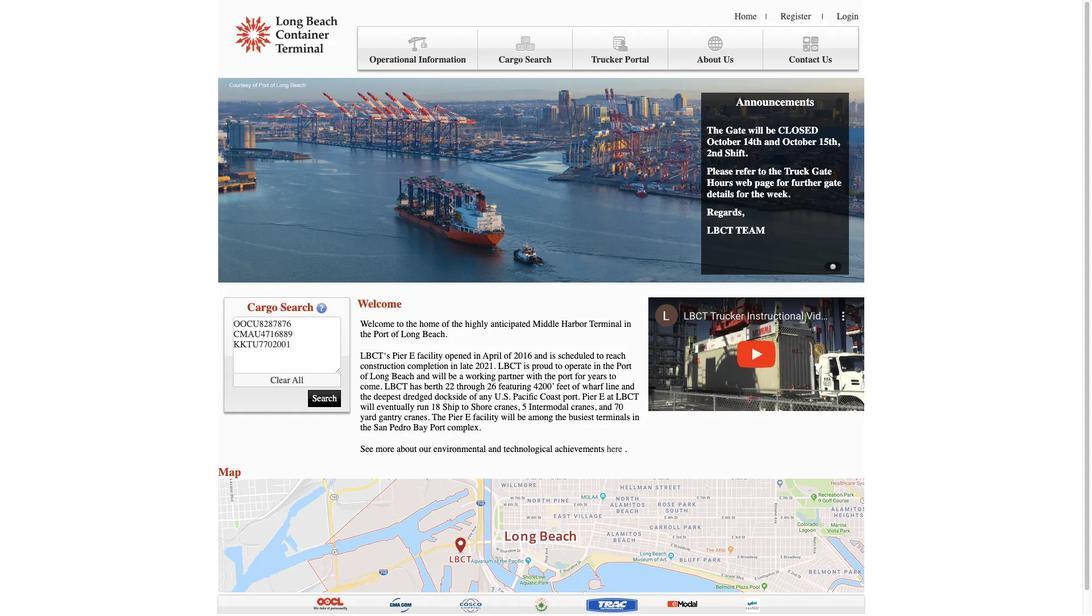 Task type: locate. For each thing, give the bounding box(es) containing it.
intermodal
[[529, 402, 569, 412]]

5
[[522, 402, 527, 412]]

1 horizontal spatial us
[[823, 55, 833, 65]]

0 horizontal spatial cargo search
[[247, 301, 314, 314]]

1 vertical spatial cargo
[[247, 301, 278, 314]]

1 horizontal spatial gate
[[812, 165, 832, 177]]

1 vertical spatial welcome
[[361, 319, 395, 329]]

0 horizontal spatial us
[[724, 55, 734, 65]]

be inside the gate will be closed october 14th and october 15th, 2nd shift.
[[766, 125, 776, 136]]

in inside welcome to the home of the highly anticipated middle harbor terminal in the port of long beach.
[[625, 319, 632, 329]]

contact us
[[789, 55, 833, 65]]

run
[[417, 402, 429, 412]]

technological
[[504, 444, 553, 454]]

pier
[[393, 351, 407, 361], [583, 392, 597, 402], [449, 412, 463, 422]]

1 horizontal spatial cargo search
[[499, 55, 552, 65]]

2 horizontal spatial be
[[766, 125, 776, 136]]

0 horizontal spatial facility
[[417, 351, 443, 361]]

through
[[457, 382, 485, 392]]

cranes, left 5
[[495, 402, 520, 412]]

port.
[[563, 392, 580, 402]]

to right proud
[[556, 361, 563, 371]]

port inside welcome to the home of the highly anticipated middle harbor terminal in the port of long beach.
[[374, 329, 389, 339]]

and right 2016
[[535, 351, 548, 361]]

the
[[707, 125, 724, 136], [432, 412, 446, 422]]

hours
[[707, 177, 733, 188]]

the left "highly"
[[452, 319, 463, 329]]

the up line
[[603, 361, 615, 371]]

clear
[[271, 375, 290, 385]]

information
[[419, 55, 466, 65]]

| right home
[[766, 12, 767, 22]]

us
[[724, 55, 734, 65], [823, 55, 833, 65]]

the left san
[[361, 422, 372, 433]]

port up line
[[617, 361, 632, 371]]

the gate will be closed october 14th and october 15th, 2nd shift.
[[707, 125, 840, 159]]

in right operate
[[594, 361, 601, 371]]

2 vertical spatial pier
[[449, 412, 463, 422]]

1 horizontal spatial cranes,
[[571, 402, 597, 412]]

trucker
[[592, 55, 623, 65]]

pier right port.
[[583, 392, 597, 402]]

| left login
[[822, 12, 824, 22]]

eventually
[[377, 402, 415, 412]]

for right details
[[737, 188, 749, 200]]

of right home
[[442, 319, 450, 329]]

1 horizontal spatial pier
[[449, 412, 463, 422]]

1 horizontal spatial |
[[822, 12, 824, 22]]

1 horizontal spatial long
[[401, 329, 420, 339]]

us right contact
[[823, 55, 833, 65]]

0 horizontal spatial long
[[370, 371, 390, 382]]

gate up shift.
[[726, 125, 746, 136]]

0 horizontal spatial port
[[374, 329, 389, 339]]

regards,​
[[707, 206, 745, 218]]

to right years
[[610, 371, 617, 382]]

coast
[[540, 392, 561, 402]]

for right page at top right
[[777, 177, 790, 188]]

will down announcements
[[749, 125, 764, 136]]

1 | from the left
[[766, 12, 767, 22]]

the left week.
[[752, 188, 765, 200]]

2 vertical spatial e
[[465, 412, 471, 422]]

achievements
[[555, 444, 605, 454]]

facility down beach.
[[417, 351, 443, 361]]

will left a
[[432, 371, 446, 382]]

of down lbct's
[[361, 371, 368, 382]]

2 october from the left
[[783, 136, 817, 147]]

home
[[735, 11, 757, 22]]

1 horizontal spatial cargo
[[499, 55, 523, 65]]

1 vertical spatial be
[[449, 371, 457, 382]]

1 vertical spatial gate
[[812, 165, 832, 177]]

1 vertical spatial e
[[600, 392, 605, 402]]

2 horizontal spatial e
[[600, 392, 605, 402]]

e
[[410, 351, 415, 361], [600, 392, 605, 402], [465, 412, 471, 422]]

long
[[401, 329, 420, 339], [370, 371, 390, 382]]

operate
[[565, 361, 592, 371]]

about us link
[[668, 30, 764, 70]]

be left "closed"
[[766, 125, 776, 136]]

trucker portal link
[[573, 30, 668, 70]]

the right run
[[432, 412, 446, 422]]

lbct right the 'at'
[[616, 392, 639, 402]]

1 horizontal spatial the
[[707, 125, 724, 136]]

for
[[777, 177, 790, 188], [737, 188, 749, 200], [575, 371, 586, 382]]

wharf
[[583, 382, 604, 392]]

the left truck
[[769, 165, 782, 177]]

0 vertical spatial search
[[526, 55, 552, 65]]

of
[[442, 319, 450, 329], [391, 329, 399, 339], [504, 351, 512, 361], [361, 371, 368, 382], [573, 382, 580, 392], [470, 392, 477, 402]]

be left a
[[449, 371, 457, 382]]

be
[[766, 125, 776, 136], [449, 371, 457, 382], [518, 412, 526, 422]]

1 horizontal spatial e
[[465, 412, 471, 422]]

more
[[376, 444, 395, 454]]

in right late
[[474, 351, 481, 361]]

years
[[588, 371, 607, 382]]

1 vertical spatial search
[[281, 301, 314, 314]]

be left among
[[518, 412, 526, 422]]

0 vertical spatial long
[[401, 329, 420, 339]]

menu bar
[[358, 26, 859, 70]]

shore
[[471, 402, 492, 412]]

gate
[[825, 177, 842, 188]]

0 vertical spatial facility
[[417, 351, 443, 361]]

october
[[707, 136, 742, 147], [783, 136, 817, 147]]

in
[[625, 319, 632, 329], [474, 351, 481, 361], [451, 361, 458, 371], [594, 361, 601, 371], [633, 412, 640, 422]]

web
[[736, 177, 753, 188]]

0 vertical spatial cargo
[[499, 55, 523, 65]]

1 vertical spatial facility
[[473, 412, 499, 422]]

cargo search link
[[478, 30, 573, 70]]

cargo
[[499, 55, 523, 65], [247, 301, 278, 314]]

cranes,
[[495, 402, 520, 412], [571, 402, 597, 412]]

0 horizontal spatial pier
[[393, 351, 407, 361]]

will inside the gate will be closed october 14th and october 15th, 2nd shift.
[[749, 125, 764, 136]]

the up lbct's
[[361, 329, 372, 339]]

2 us from the left
[[823, 55, 833, 65]]

2 vertical spatial be
[[518, 412, 526, 422]]

1 vertical spatial port
[[617, 361, 632, 371]]

for right port
[[575, 371, 586, 382]]

0 vertical spatial cargo search
[[499, 55, 552, 65]]

1 horizontal spatial port
[[430, 422, 445, 433]]

ship
[[443, 402, 460, 412]]

busiest
[[569, 412, 594, 422]]

register link
[[781, 11, 811, 22]]

to right refer
[[759, 165, 767, 177]]

0 vertical spatial gate
[[726, 125, 746, 136]]

2 horizontal spatial port
[[617, 361, 632, 371]]

middle
[[533, 319, 559, 329]]

details
[[707, 188, 735, 200]]

has
[[410, 382, 422, 392]]

and right beach
[[417, 371, 430, 382]]

2 cranes, from the left
[[571, 402, 597, 412]]

berth
[[425, 382, 443, 392]]

us for about us
[[724, 55, 734, 65]]

please refer to the truck gate hours web page for further gate details for the week.
[[707, 165, 842, 200]]

line
[[606, 382, 620, 392]]

e left the 'at'
[[600, 392, 605, 402]]

e left shore
[[465, 412, 471, 422]]

1 cranes, from the left
[[495, 402, 520, 412]]

long left beach.
[[401, 329, 420, 339]]

pier up beach
[[393, 351, 407, 361]]

working
[[466, 371, 496, 382]]

terminal
[[590, 319, 622, 329]]

facility down any
[[473, 412, 499, 422]]

port right bay on the bottom
[[430, 422, 445, 433]]

is left the scheduled
[[550, 351, 556, 361]]

26
[[487, 382, 497, 392]]

pedro
[[390, 422, 411, 433]]

0 vertical spatial e
[[410, 351, 415, 361]]

cargo search
[[499, 55, 552, 65], [247, 301, 314, 314]]

home link
[[735, 11, 757, 22]]

0 vertical spatial welcome
[[358, 297, 402, 310]]

dredged
[[403, 392, 433, 402]]

1 horizontal spatial october
[[783, 136, 817, 147]]

1 october from the left
[[707, 136, 742, 147]]

0 horizontal spatial |
[[766, 12, 767, 22]]

login
[[837, 11, 859, 22]]

welcome inside welcome to the home of the highly anticipated middle harbor terminal in the port of long beach.
[[361, 319, 395, 329]]

0 horizontal spatial october
[[707, 136, 742, 147]]

0 horizontal spatial the
[[432, 412, 446, 422]]

e up beach
[[410, 351, 415, 361]]

october up truck
[[783, 136, 817, 147]]

2 horizontal spatial for
[[777, 177, 790, 188]]

pier down dockside
[[449, 412, 463, 422]]

please
[[707, 165, 733, 177]]

gate right truck
[[812, 165, 832, 177]]

1 vertical spatial the
[[432, 412, 446, 422]]

0 vertical spatial be
[[766, 125, 776, 136]]

0 horizontal spatial cargo
[[247, 301, 278, 314]]

and right line
[[622, 382, 635, 392]]

1 us from the left
[[724, 55, 734, 65]]

and
[[535, 351, 548, 361], [417, 371, 430, 382], [622, 382, 635, 392], [599, 402, 612, 412], [489, 444, 502, 454]]

0 horizontal spatial search
[[281, 301, 314, 314]]

cranes, down wharf
[[571, 402, 597, 412]]

is
[[550, 351, 556, 361], [524, 361, 530, 371]]

None submit
[[308, 390, 341, 407]]

0 horizontal spatial gate
[[726, 125, 746, 136]]

gate
[[726, 125, 746, 136], [812, 165, 832, 177]]

register
[[781, 11, 811, 22]]

the
[[769, 165, 782, 177], [752, 188, 765, 200], [406, 319, 417, 329], [452, 319, 463, 329], [361, 329, 372, 339], [603, 361, 615, 371], [545, 371, 556, 382], [361, 392, 372, 402], [556, 412, 567, 422], [361, 422, 372, 433]]

70
[[615, 402, 624, 412]]

the up 2nd
[[707, 125, 724, 136]]

2 vertical spatial port
[[430, 422, 445, 433]]

will down come.
[[361, 402, 375, 412]]

long down lbct's
[[370, 371, 390, 382]]

us right about
[[724, 55, 734, 65]]

to inside please refer to the truck gate hours web page for further gate details for the week.
[[759, 165, 767, 177]]

in right terminal
[[625, 319, 632, 329]]

is left proud
[[524, 361, 530, 371]]

october up please
[[707, 136, 742, 147]]

0 vertical spatial port
[[374, 329, 389, 339]]

dockside
[[435, 392, 467, 402]]

2 horizontal spatial pier
[[583, 392, 597, 402]]

0 horizontal spatial be
[[449, 371, 457, 382]]

0 horizontal spatial cranes,
[[495, 402, 520, 412]]

menu bar containing operational information
[[358, 26, 859, 70]]

operational information link
[[358, 30, 478, 70]]

and left technological
[[489, 444, 502, 454]]

to left home
[[397, 319, 404, 329]]

1 vertical spatial long
[[370, 371, 390, 382]]

port up lbct's
[[374, 329, 389, 339]]

.
[[625, 444, 627, 454]]

lbct left has at the left bottom of the page
[[385, 382, 408, 392]]

0 vertical spatial the
[[707, 125, 724, 136]]

1 horizontal spatial search
[[526, 55, 552, 65]]

gate inside the gate will be closed october 14th and october 15th, 2nd shift.
[[726, 125, 746, 136]]

0 horizontal spatial for
[[575, 371, 586, 382]]



Task type: describe. For each thing, give the bounding box(es) containing it.
shift.
[[726, 147, 748, 159]]

us for contact us
[[823, 55, 833, 65]]

any
[[480, 392, 493, 402]]

clear all
[[271, 375, 304, 385]]

of left any
[[470, 392, 477, 402]]

beach.
[[423, 329, 448, 339]]

long inside the lbct's pier e facility opened in april of 2016 and is scheduled to reach construction completion in late 2021.  lbct is proud to operate in the port of long beach and will be a working partner with the port for years to come.  lbct has berth 22 through 26 featuring 4200' feet of wharf line and the deepest dredged dockside of any u.s. pacific coast port. pier e at lbct will eventually run 18 ship to shore cranes, 5 intermodal cranes, and 70 yard gantry cranes. the pier e facility will be among the busiest terminals in the san pedro bay port complex.
[[370, 371, 390, 382]]

cranes.
[[404, 412, 430, 422]]

about us
[[697, 55, 734, 65]]

gantry
[[379, 412, 402, 422]]

contact us link
[[764, 30, 859, 70]]

yard
[[361, 412, 377, 422]]

team
[[736, 225, 765, 236]]

anticipated
[[491, 319, 531, 329]]

1 horizontal spatial be
[[518, 412, 526, 422]]

in right 70
[[633, 412, 640, 422]]

operational
[[370, 55, 417, 65]]

all
[[292, 375, 304, 385]]

0 horizontal spatial e
[[410, 351, 415, 361]]

1 vertical spatial pier
[[583, 392, 597, 402]]

page
[[755, 177, 775, 188]]

to left reach
[[597, 351, 604, 361]]

of left 2016
[[504, 351, 512, 361]]

trucker portal
[[592, 55, 650, 65]]

port
[[558, 371, 573, 382]]

reach
[[606, 351, 626, 361]]

1 horizontal spatial for
[[737, 188, 749, 200]]

of right feet
[[573, 382, 580, 392]]

cargo search inside menu bar
[[499, 55, 552, 65]]

refer
[[736, 165, 756, 177]]

2nd
[[707, 147, 723, 159]]

a
[[460, 371, 464, 382]]

come.
[[361, 382, 382, 392]]

april
[[483, 351, 502, 361]]

0 horizontal spatial is
[[524, 361, 530, 371]]

gate inside please refer to the truck gate hours web page for further gate details for the week.
[[812, 165, 832, 177]]

2021.
[[476, 361, 496, 371]]

scheduled
[[558, 351, 595, 361]]

about
[[697, 55, 722, 65]]

welcome for welcome to the home of the highly anticipated middle harbor terminal in the port of long beach.
[[361, 319, 395, 329]]

featuring
[[499, 382, 532, 392]]

lbct down regards,​
[[707, 225, 734, 236]]

at
[[607, 392, 614, 402]]

the up yard
[[361, 392, 372, 402]]

deepest
[[374, 392, 401, 402]]

u.s.
[[495, 392, 511, 402]]

welcome for welcome
[[358, 297, 402, 310]]

proud
[[532, 361, 553, 371]]

closed
[[779, 125, 819, 136]]

terminals
[[597, 412, 630, 422]]

completion
[[408, 361, 449, 371]]

2 | from the left
[[822, 12, 824, 22]]

14th and
[[744, 136, 781, 147]]

1 vertical spatial cargo search
[[247, 301, 314, 314]]

to right the ship
[[462, 402, 469, 412]]

the left home
[[406, 319, 417, 329]]

announcements
[[736, 96, 815, 109]]

1 horizontal spatial facility
[[473, 412, 499, 422]]

0 vertical spatial pier
[[393, 351, 407, 361]]

operational information
[[370, 55, 466, 65]]

pacific
[[513, 392, 538, 402]]

will left 5
[[501, 412, 515, 422]]

Enter container numbers and/ or booking numbers. text field
[[233, 317, 341, 374]]

1 horizontal spatial is
[[550, 351, 556, 361]]

login link
[[837, 11, 859, 22]]

environmental
[[434, 444, 486, 454]]

lbct's
[[361, 351, 390, 361]]

see more about our environmental and technological achievements here .
[[361, 444, 627, 454]]

portal
[[625, 55, 650, 65]]

in left late
[[451, 361, 458, 371]]

18
[[432, 402, 441, 412]]

clear all button
[[233, 374, 341, 387]]

construction
[[361, 361, 405, 371]]

contact
[[789, 55, 820, 65]]

welcome to the home of the highly anticipated middle harbor terminal in the port of long beach.
[[361, 319, 632, 339]]

here
[[607, 444, 623, 454]]

lbct's pier e facility opened in april of 2016 and is scheduled to reach construction completion in late 2021.  lbct is proud to operate in the port of long beach and will be a working partner with the port for years to come.  lbct has berth 22 through 26 featuring 4200' feet of wharf line and the deepest dredged dockside of any u.s. pacific coast port. pier e at lbct will eventually run 18 ship to shore cranes, 5 intermodal cranes, and 70 yard gantry cranes. the pier e facility will be among the busiest terminals in the san pedro bay port complex.
[[361, 351, 640, 433]]

home
[[420, 319, 440, 329]]

here link
[[607, 444, 623, 454]]

week.
[[767, 188, 791, 200]]

among
[[529, 412, 553, 422]]

the right among
[[556, 412, 567, 422]]

our
[[419, 444, 432, 454]]

4200'
[[534, 382, 555, 392]]

highly
[[465, 319, 489, 329]]

22
[[445, 382, 455, 392]]

truck
[[785, 165, 810, 177]]

lbct team
[[707, 225, 765, 236]]

san
[[374, 422, 388, 433]]

search inside menu bar
[[526, 55, 552, 65]]

and left 70
[[599, 402, 612, 412]]

beach
[[392, 371, 415, 382]]

lbct up featuring at the left bottom
[[498, 361, 522, 371]]

late
[[460, 361, 473, 371]]

to inside welcome to the home of the highly anticipated middle harbor terminal in the port of long beach.
[[397, 319, 404, 329]]

for inside the lbct's pier e facility opened in april of 2016 and is scheduled to reach construction completion in late 2021.  lbct is proud to operate in the port of long beach and will be a working partner with the port for years to come.  lbct has berth 22 through 26 featuring 4200' feet of wharf line and the deepest dredged dockside of any u.s. pacific coast port. pier e at lbct will eventually run 18 ship to shore cranes, 5 intermodal cranes, and 70 yard gantry cranes. the pier e facility will be among the busiest terminals in the san pedro bay port complex.
[[575, 371, 586, 382]]

bay
[[413, 422, 428, 433]]

opened
[[445, 351, 472, 361]]

the left port
[[545, 371, 556, 382]]

harbor
[[562, 319, 587, 329]]

15th,
[[819, 136, 840, 147]]

2016
[[514, 351, 532, 361]]

feet
[[557, 382, 570, 392]]

long inside welcome to the home of the highly anticipated middle harbor terminal in the port of long beach.
[[401, 329, 420, 339]]

the inside the lbct's pier e facility opened in april of 2016 and is scheduled to reach construction completion in late 2021.  lbct is proud to operate in the port of long beach and will be a working partner with the port for years to come.  lbct has berth 22 through 26 featuring 4200' feet of wharf line and the deepest dredged dockside of any u.s. pacific coast port. pier e at lbct will eventually run 18 ship to shore cranes, 5 intermodal cranes, and 70 yard gantry cranes. the pier e facility will be among the busiest terminals in the san pedro bay port complex.
[[432, 412, 446, 422]]

of up construction
[[391, 329, 399, 339]]

about
[[397, 444, 417, 454]]

the inside the gate will be closed october 14th and october 15th, 2nd shift.
[[707, 125, 724, 136]]



Task type: vqa. For each thing, say whether or not it's contained in the screenshot.
Media Library
no



